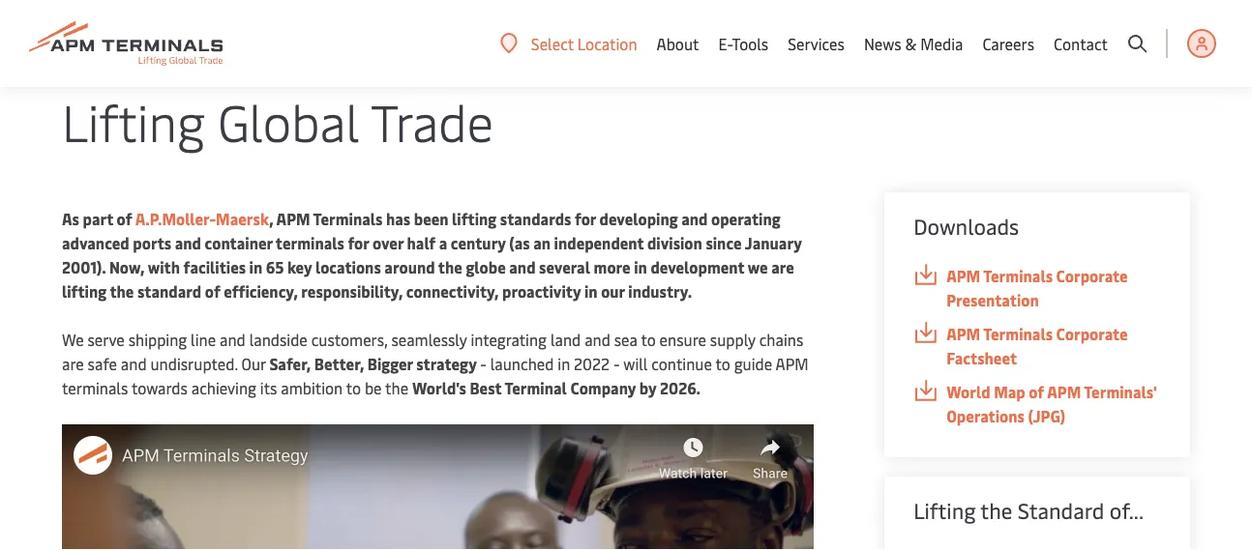 Task type: vqa. For each thing, say whether or not it's contained in the screenshot.
continue
yes



Task type: describe. For each thing, give the bounding box(es) containing it.
e-
[[719, 33, 732, 54]]

presentation
[[947, 290, 1039, 311]]

the up connectivity,
[[438, 257, 463, 278]]

are inside we serve shipping line and landside customers, seamlessly integrating land and sea to ensure supply chains are safe and undisrupted. our
[[62, 354, 84, 375]]

key
[[287, 257, 312, 278]]

company
[[571, 378, 636, 399]]

in left 65
[[249, 257, 263, 278]]

select
[[531, 33, 574, 54]]

january
[[745, 233, 802, 254]]

several
[[539, 257, 590, 278]]

news & media
[[864, 33, 964, 54]]

industry.
[[629, 281, 692, 302]]

news & media button
[[864, 0, 964, 87]]

1 vertical spatial global
[[218, 87, 360, 155]]

of...
[[1110, 497, 1144, 525]]

responsibility,
[[301, 281, 403, 302]]

lifting for lifting global trade
[[62, 87, 205, 155]]

around
[[385, 257, 435, 278]]

landside
[[249, 330, 308, 350]]

terminals inside , apm terminals has been lifting standards for developing and operating advanced ports and container terminals for over half a century (as an independent division since january 2001). now, with facilities in 65 key locations around the globe and several more in development we are lifting the standard of efficiency, responsibility, connectivity, proactivity in our industry.
[[313, 209, 383, 229]]

be
[[365, 378, 382, 399]]

tools
[[732, 33, 769, 54]]

terminals inside , apm terminals has been lifting standards for developing and operating advanced ports and container terminals for over half a century (as an independent division since january 2001). now, with facilities in 65 key locations around the globe and several more in development we are lifting the standard of efficiency, responsibility, connectivity, proactivity in our industry.
[[276, 233, 344, 254]]

1 horizontal spatial we
[[195, 21, 214, 39]]

proactivity
[[502, 281, 581, 302]]

the inside - launched in 2022 - will continue to guide apm terminals towards achieving its ambition to be the
[[385, 378, 409, 399]]

apm terminals corporate presentation link
[[914, 264, 1162, 313]]

to inside we serve shipping line and landside customers, seamlessly integrating land and sea to ensure supply chains are safe and undisrupted. our
[[641, 330, 656, 350]]

an
[[534, 233, 551, 254]]

half
[[407, 233, 436, 254]]

lifting the standard of...
[[914, 497, 1144, 525]]

over
[[373, 233, 404, 254]]

development
[[651, 257, 745, 278]]

ensure
[[660, 330, 707, 350]]

connectivity,
[[406, 281, 499, 302]]

part
[[83, 209, 113, 229]]

best
[[470, 378, 502, 399]]

achieving
[[191, 378, 256, 399]]

serve
[[88, 330, 125, 350]]

in right more
[[634, 257, 647, 278]]

safer, better, bigger strategy
[[267, 354, 480, 375]]

with
[[148, 257, 180, 278]]

services
[[788, 33, 845, 54]]

integrating
[[471, 330, 547, 350]]

standard
[[137, 281, 202, 302]]

and right 'line'
[[220, 330, 246, 350]]

of for world
[[1029, 382, 1045, 403]]

launched
[[491, 354, 554, 375]]

apm terminals corporate presentation
[[947, 266, 1128, 311]]

and down a.p.moller-
[[175, 233, 201, 254]]

a
[[439, 233, 447, 254]]

seamlessly
[[391, 330, 467, 350]]

of inside , apm terminals has been lifting standards for developing and operating advanced ports and container terminals for over half a century (as an independent division since january 2001). now, with facilities in 65 key locations around the globe and several more in development we are lifting the standard of efficiency, responsibility, connectivity, proactivity in our industry.
[[205, 281, 220, 302]]

do
[[217, 21, 234, 39]]

terminal
[[505, 378, 567, 399]]

- launched in 2022 - will continue to guide apm terminals towards achieving its ambition to be the
[[62, 354, 809, 399]]

lifting global trade
[[62, 87, 494, 155]]

are inside , apm terminals has been lifting standards for developing and operating advanced ports and container terminals for over half a century (as an independent division since january 2001). now, with facilities in 65 key locations around the globe and several more in development we are lifting the standard of efficiency, responsibility, connectivity, proactivity in our industry.
[[772, 257, 795, 278]]

2 horizontal spatial to
[[716, 354, 731, 375]]

land
[[551, 330, 581, 350]]

about
[[657, 33, 699, 54]]

ports
[[133, 233, 171, 254]]

careers button
[[983, 0, 1035, 87]]

contact button
[[1054, 0, 1108, 87]]

developing
[[600, 209, 678, 229]]

advanced
[[62, 233, 129, 254]]

chains
[[760, 330, 804, 350]]

our
[[242, 354, 267, 375]]

operating
[[712, 209, 781, 229]]

we inside we serve shipping line and landside customers, seamlessly integrating land and sea to ensure supply chains are safe and undisrupted. our
[[62, 330, 84, 350]]

guide
[[734, 354, 773, 375]]

operations
[[947, 406, 1025, 427]]

apm terminals corporate factsheet
[[947, 324, 1128, 369]]

supply
[[710, 330, 756, 350]]

65
[[266, 257, 284, 278]]

map
[[994, 382, 1026, 403]]

factsheet
[[947, 348, 1017, 369]]

apm terminals corporate factsheet link
[[914, 322, 1162, 371]]

1 vertical spatial for
[[348, 233, 369, 254]]

1 horizontal spatial for
[[575, 209, 596, 229]]

media
[[921, 33, 964, 54]]

and up 2022
[[585, 330, 611, 350]]

undisrupted.
[[151, 354, 238, 375]]

1 - from the left
[[480, 354, 487, 375]]

careers
[[983, 33, 1035, 54]]

the left 'standard'
[[981, 497, 1013, 525]]

since
[[706, 233, 742, 254]]

news
[[864, 33, 902, 54]]

line
[[191, 330, 216, 350]]

and right "safe"
[[121, 354, 147, 375]]



Task type: locate. For each thing, give the bounding box(es) containing it.
better,
[[314, 354, 364, 375]]

1 vertical spatial to
[[716, 354, 731, 375]]

the right the be
[[385, 378, 409, 399]]

and
[[682, 209, 708, 229], [175, 233, 201, 254], [509, 257, 536, 278], [220, 330, 246, 350], [585, 330, 611, 350], [121, 354, 147, 375]]

as part of a.p.moller-maersk
[[62, 209, 269, 229]]

by
[[640, 378, 657, 399]]

corporate for apm terminals corporate factsheet
[[1057, 324, 1128, 345]]

terminals down "safe"
[[62, 378, 128, 399]]

terminals'
[[1085, 382, 1157, 403]]

corporate for apm terminals corporate presentation
[[1057, 266, 1128, 287]]

corporate inside apm terminals corporate factsheet
[[1057, 324, 1128, 345]]

world map of apm terminals' operations (jpg)
[[947, 382, 1157, 427]]

0 vertical spatial lifting
[[452, 209, 497, 229]]

in left our
[[585, 281, 598, 302]]

1 horizontal spatial -
[[614, 354, 620, 375]]

0 vertical spatial lifting
[[62, 87, 205, 155]]

and up "division"
[[682, 209, 708, 229]]

1 vertical spatial lifting
[[914, 497, 976, 525]]

0 vertical spatial to
[[641, 330, 656, 350]]

to down supply
[[716, 354, 731, 375]]

to
[[641, 330, 656, 350], [716, 354, 731, 375], [346, 378, 361, 399]]

0 horizontal spatial lifting
[[62, 87, 205, 155]]

lifting up the century
[[452, 209, 497, 229]]

lifting
[[452, 209, 497, 229], [62, 281, 107, 302]]

apm right ,
[[276, 209, 310, 229]]

0 horizontal spatial to
[[346, 378, 361, 399]]

1 horizontal spatial terminals
[[276, 233, 344, 254]]

maersk
[[216, 209, 269, 229]]

of for as
[[117, 209, 132, 229]]

a.p.moller-maersk link
[[135, 209, 269, 229]]

strategy
[[417, 354, 477, 375]]

apm inside 'world map of apm terminals' operations (jpg)'
[[1048, 382, 1082, 403]]

0 horizontal spatial lifting
[[62, 281, 107, 302]]

(jpg)
[[1029, 406, 1066, 427]]

2 - from the left
[[614, 354, 620, 375]]

customers,
[[311, 330, 388, 350]]

division
[[648, 233, 703, 254]]

2 vertical spatial of
[[1029, 382, 1045, 403]]

terminals for apm terminals corporate presentation
[[984, 266, 1053, 287]]

1 vertical spatial terminals
[[62, 378, 128, 399]]

terminals inside - launched in 2022 - will continue to guide apm terminals towards achieving its ambition to be the
[[62, 378, 128, 399]]

safer,
[[270, 354, 311, 375]]

corporate up apm terminals corporate factsheet in the right of the page
[[1057, 266, 1128, 287]]

and down (as
[[509, 257, 536, 278]]

we left do
[[195, 21, 214, 39]]

1 horizontal spatial of
[[205, 281, 220, 302]]

terminals
[[276, 233, 344, 254], [62, 378, 128, 399]]

apm inside apm terminals corporate presentation
[[947, 266, 981, 287]]

are
[[772, 257, 795, 278], [62, 354, 84, 375]]

global home link
[[62, 21, 140, 39]]

more
[[594, 257, 631, 278]]

select location button
[[500, 33, 638, 54]]

2 horizontal spatial of
[[1029, 382, 1045, 403]]

has
[[386, 209, 411, 229]]

2 vertical spatial to
[[346, 378, 361, 399]]

0 vertical spatial terminals
[[276, 233, 344, 254]]

apm up the factsheet
[[947, 324, 981, 345]]

terminals inside apm terminals corporate presentation
[[984, 266, 1053, 287]]

global home > what we do
[[62, 21, 234, 39]]

- up best
[[480, 354, 487, 375]]

apm down chains
[[776, 354, 809, 375]]

container
[[205, 233, 273, 254]]

terminals inside apm terminals corporate factsheet
[[984, 324, 1053, 345]]

,
[[269, 209, 273, 229]]

ambition
[[281, 378, 343, 399]]

now,
[[109, 257, 145, 278]]

trade
[[371, 87, 494, 155]]

terminals up presentation
[[984, 266, 1053, 287]]

independent
[[554, 233, 644, 254]]

of inside 'world map of apm terminals' operations (jpg)'
[[1029, 382, 1045, 403]]

we left serve
[[62, 330, 84, 350]]

2022
[[574, 354, 610, 375]]

0 horizontal spatial we
[[62, 330, 84, 350]]

to left the be
[[346, 378, 361, 399]]

what
[[159, 21, 192, 39]]

-
[[480, 354, 487, 375], [614, 354, 620, 375]]

in down the land
[[558, 354, 570, 375]]

our
[[601, 281, 625, 302]]

1 horizontal spatial global
[[218, 87, 360, 155]]

facilities
[[184, 257, 246, 278]]

0 vertical spatial we
[[195, 21, 214, 39]]

efficiency,
[[224, 281, 298, 302]]

0 horizontal spatial -
[[480, 354, 487, 375]]

1 vertical spatial we
[[62, 330, 84, 350]]

0 horizontal spatial are
[[62, 354, 84, 375]]

2 corporate from the top
[[1057, 324, 1128, 345]]

apm inside - launched in 2022 - will continue to guide apm terminals towards achieving its ambition to be the
[[776, 354, 809, 375]]

(as
[[510, 233, 530, 254]]

about button
[[657, 0, 699, 87]]

the down now,
[[110, 281, 134, 302]]

we serve shipping line and landside customers, seamlessly integrating land and sea to ensure supply chains are safe and undisrupted. our
[[62, 330, 804, 375]]

of
[[117, 209, 132, 229], [205, 281, 220, 302], [1029, 382, 1045, 403]]

the
[[438, 257, 463, 278], [110, 281, 134, 302], [385, 378, 409, 399], [981, 497, 1013, 525]]

are left "safe"
[[62, 354, 84, 375]]

1 vertical spatial corporate
[[1057, 324, 1128, 345]]

0 horizontal spatial of
[[117, 209, 132, 229]]

lifting for lifting the standard of...
[[914, 497, 976, 525]]

safe
[[88, 354, 117, 375]]

1 horizontal spatial are
[[772, 257, 795, 278]]

0 horizontal spatial global
[[62, 21, 101, 39]]

&
[[906, 33, 917, 54]]

we
[[748, 257, 768, 278]]

1 vertical spatial are
[[62, 354, 84, 375]]

as
[[62, 209, 79, 229]]

to right sea at the bottom of the page
[[641, 330, 656, 350]]

1 vertical spatial terminals
[[984, 266, 1053, 287]]

0 vertical spatial corporate
[[1057, 266, 1128, 287]]

in inside - launched in 2022 - will continue to guide apm terminals towards achieving its ambition to be the
[[558, 354, 570, 375]]

globe
[[466, 257, 506, 278]]

0 vertical spatial are
[[772, 257, 795, 278]]

towards
[[132, 378, 188, 399]]

we
[[195, 21, 214, 39], [62, 330, 84, 350]]

1 vertical spatial of
[[205, 281, 220, 302]]

services button
[[788, 0, 845, 87]]

terminals for apm terminals corporate factsheet
[[984, 324, 1053, 345]]

for up independent
[[575, 209, 596, 229]]

2 vertical spatial terminals
[[984, 324, 1053, 345]]

0 horizontal spatial terminals
[[62, 378, 128, 399]]

, apm terminals has been lifting standards for developing and operating advanced ports and container terminals for over half a century (as an independent division since january 2001). now, with facilities in 65 key locations around the globe and several more in development we are lifting the standard of efficiency, responsibility, connectivity, proactivity in our industry.
[[62, 209, 802, 302]]

lifting down 2001).
[[62, 281, 107, 302]]

apm up (jpg)
[[1048, 382, 1082, 403]]

0 vertical spatial for
[[575, 209, 596, 229]]

terminals down presentation
[[984, 324, 1053, 345]]

0 vertical spatial of
[[117, 209, 132, 229]]

apm inside apm terminals corporate factsheet
[[947, 324, 981, 345]]

world's best terminal company by 2026.
[[412, 378, 703, 399]]

0 horizontal spatial for
[[348, 233, 369, 254]]

1 vertical spatial lifting
[[62, 281, 107, 302]]

of up (jpg)
[[1029, 382, 1045, 403]]

are right we
[[772, 257, 795, 278]]

lifting
[[62, 87, 205, 155], [914, 497, 976, 525]]

1 horizontal spatial lifting
[[452, 209, 497, 229]]

select location
[[531, 33, 638, 54]]

standard
[[1018, 497, 1105, 525]]

apm up presentation
[[947, 266, 981, 287]]

>
[[149, 21, 155, 39]]

terminals
[[313, 209, 383, 229], [984, 266, 1053, 287], [984, 324, 1053, 345]]

home
[[104, 21, 140, 39]]

corporate inside apm terminals corporate presentation
[[1057, 266, 1128, 287]]

contact
[[1054, 33, 1108, 54]]

been
[[414, 209, 449, 229]]

continue
[[652, 354, 712, 375]]

1 horizontal spatial lifting
[[914, 497, 976, 525]]

for up locations
[[348, 233, 369, 254]]

1 horizontal spatial to
[[641, 330, 656, 350]]

corporate up the terminals' on the right bottom of page
[[1057, 324, 1128, 345]]

of right part
[[117, 209, 132, 229]]

0 vertical spatial terminals
[[313, 209, 383, 229]]

apm inside , apm terminals has been lifting standards for developing and operating advanced ports and container terminals for over half a century (as an independent division since january 2001). now, with facilities in 65 key locations around the globe and several more in development we are lifting the standard of efficiency, responsibility, connectivity, proactivity in our industry.
[[276, 209, 310, 229]]

0 vertical spatial global
[[62, 21, 101, 39]]

apm
[[276, 209, 310, 229], [947, 266, 981, 287], [947, 324, 981, 345], [776, 354, 809, 375], [1048, 382, 1082, 403]]

terminals up key
[[276, 233, 344, 254]]

location
[[578, 33, 638, 54]]

of down facilities
[[205, 281, 220, 302]]

2026.
[[660, 378, 700, 399]]

its
[[260, 378, 277, 399]]

terminals up over
[[313, 209, 383, 229]]

- left will
[[614, 354, 620, 375]]

world's
[[412, 378, 466, 399]]

century
[[451, 233, 506, 254]]

shipping
[[128, 330, 187, 350]]

1 corporate from the top
[[1057, 266, 1128, 287]]

bigger
[[368, 354, 413, 375]]

global
[[62, 21, 101, 39], [218, 87, 360, 155]]



